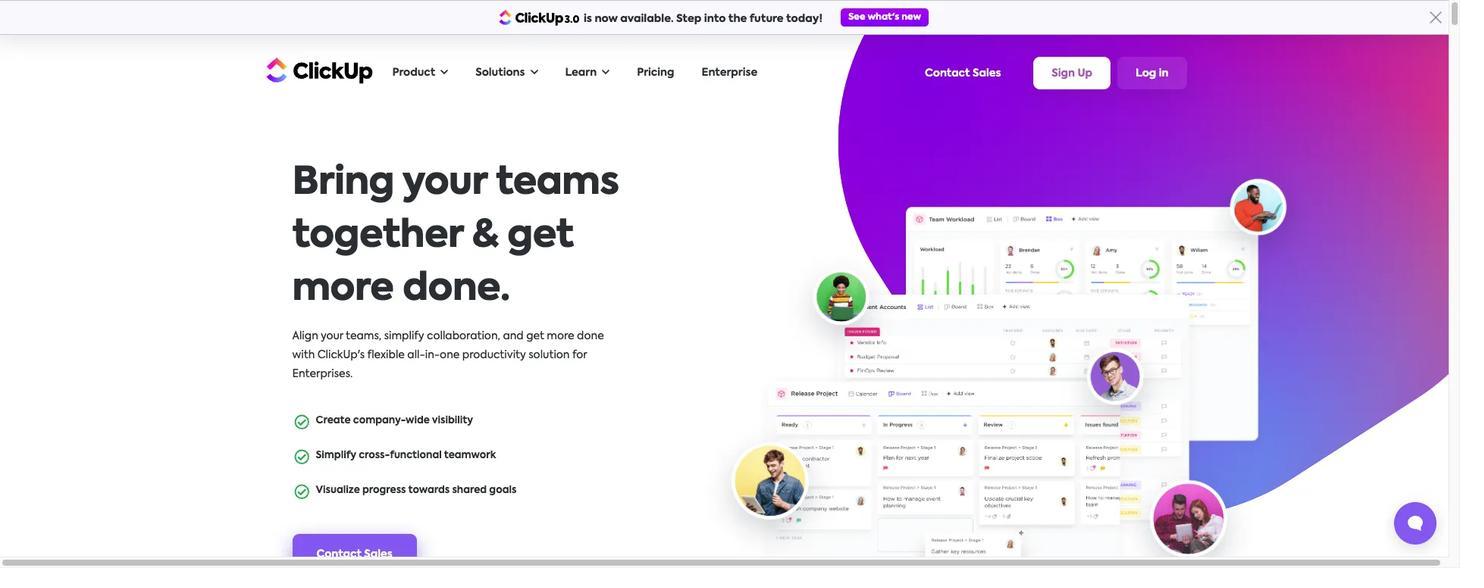 Task type: describe. For each thing, give the bounding box(es) containing it.
log
[[1136, 68, 1156, 79]]

bring your teams together & get more done.
[[292, 165, 619, 309]]

teams,
[[346, 331, 381, 342]]

sales for the left contact sales "button"
[[364, 549, 392, 560]]

solutions button
[[468, 58, 545, 89]]

towards
[[408, 486, 450, 496]]

0 horizontal spatial contact sales button
[[292, 534, 417, 569]]

up
[[1078, 68, 1092, 79]]

pricing link
[[629, 58, 682, 89]]

sales for topmost contact sales "button"
[[973, 68, 1001, 78]]

close button image
[[1429, 11, 1441, 24]]

teamwork
[[444, 451, 496, 461]]

in-
[[425, 350, 440, 361]]

clickup's
[[317, 350, 365, 361]]

productivity
[[462, 350, 526, 361]]

together
[[292, 218, 463, 255]]

get inside align your teams, simplify collaboration, and get more done with clickup's flexible all-in-one productivity solution for enterprises.
[[526, 331, 544, 342]]

with
[[292, 350, 315, 361]]

see what's new
[[848, 13, 921, 22]]

progress
[[362, 486, 406, 496]]

clickup 3.0 image
[[499, 9, 580, 25]]

in
[[1159, 68, 1169, 79]]

flexible
[[367, 350, 405, 361]]

now
[[595, 14, 618, 24]]

1 horizontal spatial contact
[[925, 68, 970, 78]]

clickup image
[[262, 56, 373, 85]]

and
[[503, 331, 524, 342]]

the
[[728, 14, 747, 24]]

simplify
[[316, 451, 356, 461]]

all-
[[407, 350, 425, 361]]

visualize progress towards shared goals
[[316, 486, 517, 496]]

list containing create company-wide visibility
[[292, 407, 626, 511]]

contact sales for topmost contact sales "button"
[[925, 68, 1001, 78]]

is now available. step into the future today!
[[584, 14, 822, 24]]

sign up button
[[1034, 57, 1111, 89]]

visibility
[[432, 416, 473, 426]]

solution
[[529, 350, 570, 361]]

product button
[[385, 58, 456, 89]]

solutions
[[475, 67, 525, 78]]

0 vertical spatial contact sales button
[[917, 60, 1009, 86]]

more inside align your teams, simplify collaboration, and get more done with clickup's flexible all-in-one productivity solution for enterprises.
[[547, 331, 574, 342]]



Task type: vqa. For each thing, say whether or not it's contained in the screenshot.
work
no



Task type: locate. For each thing, give the bounding box(es) containing it.
for
[[572, 350, 587, 361]]

your for bring
[[402, 165, 487, 202]]

one
[[440, 350, 460, 361]]

new
[[902, 13, 921, 22]]

get right &
[[507, 218, 574, 255]]

pricing
[[637, 67, 674, 78]]

1 vertical spatial contact sales
[[316, 549, 392, 560]]

your up &
[[402, 165, 487, 202]]

wide
[[406, 416, 430, 426]]

sign
[[1052, 68, 1075, 79]]

0 vertical spatial contact sales
[[925, 68, 1001, 78]]

enterprises.
[[292, 369, 353, 380]]

more
[[292, 271, 394, 309], [547, 331, 574, 342]]

0 horizontal spatial more
[[292, 271, 394, 309]]

visualize
[[316, 486, 360, 496]]

functional
[[390, 451, 442, 461]]

collaboration,
[[427, 331, 500, 342]]

1 vertical spatial contact sales button
[[292, 534, 417, 569]]

learn
[[565, 67, 597, 78]]

create company-wide visibility
[[316, 416, 473, 426]]

today!
[[786, 14, 822, 24]]

cross-
[[359, 451, 390, 461]]

0 vertical spatial your
[[402, 165, 487, 202]]

product
[[392, 67, 435, 78]]

future
[[750, 14, 784, 24]]

contact sales for the left contact sales "button"
[[316, 549, 392, 560]]

0 vertical spatial get
[[507, 218, 574, 255]]

create
[[316, 416, 351, 426]]

0 vertical spatial sales
[[973, 68, 1001, 78]]

clickup enterprise image
[[699, 157, 1319, 569]]

your inside bring your teams together & get more done.
[[402, 165, 487, 202]]

0 horizontal spatial contact sales
[[316, 549, 392, 560]]

get
[[507, 218, 574, 255], [526, 331, 544, 342]]

1 horizontal spatial sales
[[973, 68, 1001, 78]]

1 horizontal spatial your
[[402, 165, 487, 202]]

0 vertical spatial contact
[[925, 68, 970, 78]]

enterprise
[[702, 67, 757, 78]]

1 vertical spatial your
[[321, 331, 343, 342]]

1 horizontal spatial more
[[547, 331, 574, 342]]

contact sales
[[925, 68, 1001, 78], [316, 549, 392, 560]]

your inside align your teams, simplify collaboration, and get more done with clickup's flexible all-in-one productivity solution for enterprises.
[[321, 331, 343, 342]]

into
[[704, 14, 726, 24]]

sales
[[973, 68, 1001, 78], [364, 549, 392, 560]]

1 vertical spatial get
[[526, 331, 544, 342]]

contact sales button
[[917, 60, 1009, 86], [292, 534, 417, 569]]

step
[[676, 14, 701, 24]]

your up clickup's
[[321, 331, 343, 342]]

contact
[[925, 68, 970, 78], [316, 549, 362, 560]]

&
[[472, 218, 498, 255]]

list
[[292, 407, 626, 511]]

goals
[[489, 486, 517, 496]]

is
[[584, 14, 592, 24]]

1 horizontal spatial contact sales
[[925, 68, 1001, 78]]

0 horizontal spatial your
[[321, 331, 343, 342]]

get inside bring your teams together & get more done.
[[507, 218, 574, 255]]

0 horizontal spatial contact
[[316, 549, 362, 560]]

what's
[[868, 13, 899, 22]]

1 vertical spatial more
[[547, 331, 574, 342]]

more inside bring your teams together & get more done.
[[292, 271, 394, 309]]

simplify cross-functional teamwork
[[316, 451, 496, 461]]

align your teams, simplify collaboration, and get more done with clickup's flexible all-in-one productivity solution for enterprises.
[[292, 331, 604, 380]]

available.
[[620, 14, 674, 24]]

teams
[[496, 165, 619, 202]]

see what's new link
[[841, 8, 929, 27]]

shared
[[452, 486, 487, 496]]

log in
[[1136, 68, 1169, 79]]

0 horizontal spatial sales
[[364, 549, 392, 560]]

company-
[[353, 416, 406, 426]]

align
[[292, 331, 318, 342]]

your
[[402, 165, 487, 202], [321, 331, 343, 342]]

learn button
[[558, 58, 617, 89]]

bring
[[292, 165, 394, 202]]

more up solution
[[547, 331, 574, 342]]

log in link
[[1117, 57, 1187, 89]]

simplify
[[384, 331, 424, 342]]

0 vertical spatial more
[[292, 271, 394, 309]]

1 horizontal spatial contact sales button
[[917, 60, 1009, 86]]

1 vertical spatial sales
[[364, 549, 392, 560]]

get right and
[[526, 331, 544, 342]]

done
[[577, 331, 604, 342]]

1 vertical spatial contact
[[316, 549, 362, 560]]

see
[[848, 13, 865, 22]]

sign up
[[1052, 68, 1092, 79]]

enterprise link
[[694, 58, 765, 89]]

done.
[[403, 271, 510, 309]]

more up teams,
[[292, 271, 394, 309]]

your for align
[[321, 331, 343, 342]]



